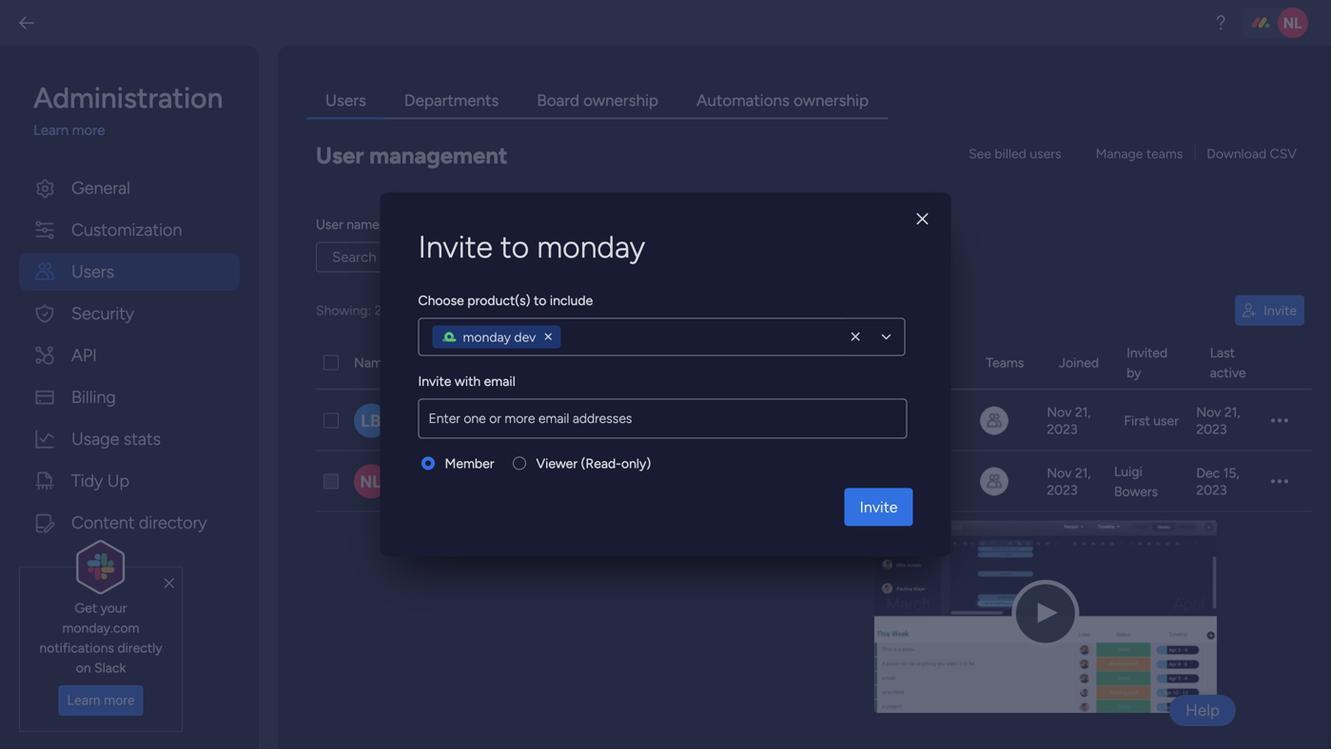 Task type: locate. For each thing, give the bounding box(es) containing it.
1 horizontal spatial luigi bowers
[[1114, 464, 1158, 500]]

user left 'name/email'
[[316, 216, 343, 233]]

monday
[[537, 229, 645, 265], [463, 329, 511, 345]]

0 horizontal spatial ownership
[[583, 91, 658, 110]]

2023 inside dec 15, 2023
[[1196, 482, 1227, 499]]

tidy up button
[[19, 463, 240, 500]]

0 vertical spatial active
[[872, 413, 911, 429]]

nov right add or edit team icon
[[1047, 465, 1072, 481]]

invite to monday
[[418, 229, 645, 265]]

ownership inside board ownership link
[[583, 91, 658, 110]]

viewer
[[536, 456, 578, 472]]

row containing luigi bowers
[[316, 451, 1312, 512]]

user for user name/email
[[316, 216, 343, 233]]

download csv
[[1207, 146, 1297, 162]]

luigi bowers
[[402, 413, 479, 429], [1114, 464, 1158, 500]]

security button
[[19, 295, 240, 333]]

luigi
[[402, 413, 431, 429], [1114, 464, 1142, 480]]

cell inside row
[[648, 463, 767, 501]]

21, down joined on the top
[[1075, 404, 1091, 421]]

21, right add or edit team icon
[[1075, 465, 1091, 481]]

bowers down first on the right of the page
[[1114, 484, 1158, 500]]

automations
[[696, 91, 790, 110]]

luigi bowers down first on the right of the page
[[1114, 464, 1158, 500]]

billed
[[995, 146, 1026, 162]]

first
[[1124, 413, 1150, 429]]

users link
[[306, 84, 385, 119]]

invite button
[[1235, 295, 1304, 326], [844, 489, 913, 527]]

v2 ellipsis image
[[1271, 412, 1288, 430], [1271, 473, 1288, 491]]

usage stats
[[71, 429, 161, 450]]

bowers
[[434, 413, 479, 429], [1114, 484, 1158, 500]]

luigi bowers image
[[354, 404, 388, 438]]

0 vertical spatial monday
[[537, 229, 645, 265]]

1 vertical spatial v2 ellipsis image
[[1271, 473, 1288, 491]]

ownership inside automations ownership link
[[794, 91, 869, 110]]

tidy
[[71, 471, 103, 491]]

0 horizontal spatial bowers
[[434, 413, 479, 429]]

0 vertical spatial luigi bowers
[[402, 413, 479, 429]]

automations ownership link
[[677, 84, 888, 119]]

1 vertical spatial learn
[[67, 693, 101, 709]]

get your monday.com notifications directly on slack
[[39, 600, 162, 676]]

user role
[[661, 355, 714, 371]]

learn more
[[67, 693, 135, 709]]

nov 21, 2023 down active
[[1196, 404, 1240, 438]]

users inside "button"
[[71, 262, 114, 282]]

noah lott image
[[354, 465, 388, 499]]

invite for top the invite button
[[1264, 303, 1297, 319]]

0 horizontal spatial monday
[[463, 329, 511, 345]]

1 horizontal spatial ownership
[[794, 91, 869, 110]]

row
[[316, 337, 1312, 391], [316, 391, 1312, 451], [316, 451, 1312, 512]]

grid
[[316, 337, 1312, 731]]

help image
[[1211, 13, 1230, 32]]

general button
[[19, 170, 240, 207]]

remove image
[[541, 330, 556, 345]]

get
[[75, 600, 97, 616]]

user left role
[[661, 355, 689, 371]]

to up the choose product(s) to include
[[500, 229, 529, 265]]

1 vertical spatial luigi bowers
[[1114, 464, 1158, 500]]

learn down administration
[[33, 122, 69, 139]]

0 vertical spatial users
[[325, 91, 366, 110]]

monday up include on the left of page
[[537, 229, 645, 265]]

2023 up dec
[[1196, 421, 1227, 438]]

0 vertical spatial luigi
[[402, 413, 431, 429]]

user
[[316, 142, 364, 169], [316, 216, 343, 233], [661, 355, 689, 371]]

teams
[[986, 355, 1024, 371]]

nov 21, 2023 down joined on the top
[[1047, 404, 1091, 438]]

learn down the on
[[67, 693, 101, 709]]

invite for with
[[418, 374, 451, 390]]

users button
[[19, 254, 240, 291]]

1 vertical spatial active
[[872, 474, 911, 490]]

role
[[692, 355, 714, 371]]

dev
[[514, 329, 536, 345]]

content
[[71, 513, 134, 533]]

user for user management
[[316, 142, 364, 169]]

1 vertical spatial invite button
[[844, 489, 913, 527]]

help button
[[1169, 695, 1236, 727]]

your
[[100, 600, 127, 616]]

1 horizontal spatial invite button
[[1235, 295, 1304, 326]]

viewer (read-only)
[[536, 456, 651, 472]]

luigi bowers link left dec
[[1114, 462, 1189, 502]]

21, down active
[[1224, 404, 1240, 421]]

ownership right board
[[583, 91, 658, 110]]

name/email
[[347, 216, 416, 233]]

last
[[1210, 345, 1235, 361]]

luigi bowers link
[[400, 411, 482, 431], [1114, 462, 1189, 502]]

dec 15, 2023
[[1196, 465, 1239, 499]]

user inside row
[[661, 355, 689, 371]]

results
[[385, 303, 425, 319]]

0 vertical spatial more
[[72, 122, 105, 139]]

departments
[[404, 91, 499, 110]]

0 vertical spatial to
[[500, 229, 529, 265]]

nov 21, 2023
[[1047, 404, 1091, 438], [1196, 404, 1240, 438], [1047, 465, 1091, 499]]

2023
[[1047, 421, 1078, 438], [1196, 421, 1227, 438], [1047, 482, 1078, 499], [1196, 482, 1227, 499]]

to left include on the left of page
[[534, 293, 547, 309]]

users up security
[[71, 262, 114, 282]]

3 row from the top
[[316, 451, 1312, 512]]

choose
[[418, 293, 464, 309]]

more inside administration learn more
[[72, 122, 105, 139]]

name
[[354, 355, 390, 371]]

row group
[[316, 391, 1312, 512]]

cell
[[648, 463, 767, 501]]

1 vertical spatial more
[[104, 693, 135, 709]]

invite for to
[[418, 229, 493, 265]]

0 vertical spatial invite button
[[1235, 295, 1304, 326]]

monday dev element
[[432, 326, 561, 349]]

2023 right add or edit team image
[[1047, 421, 1078, 438]]

user for user role
[[661, 355, 689, 371]]

1 row from the top
[[316, 337, 1312, 391]]

board ownership
[[537, 91, 658, 110]]

luigi down first on the right of the page
[[1114, 464, 1142, 480]]

1 vertical spatial luigi bowers link
[[1114, 462, 1189, 502]]

row group containing nov 21, 2023
[[316, 391, 1312, 512]]

luigi for rightmost luigi bowers link
[[1114, 464, 1142, 480]]

1 horizontal spatial users
[[325, 91, 366, 110]]

0 vertical spatial luigi bowers link
[[400, 411, 482, 431]]

directory
[[139, 513, 207, 533]]

2 row from the top
[[316, 391, 1312, 451]]

security
[[71, 303, 134, 324]]

luigi bowers link down invite with email
[[400, 411, 482, 431]]

learn
[[33, 122, 69, 139], [67, 693, 101, 709]]

1 horizontal spatial to
[[534, 293, 547, 309]]

monday left dev in the left of the page
[[463, 329, 511, 345]]

nov
[[1047, 404, 1072, 421], [1196, 404, 1221, 421], [1047, 465, 1072, 481]]

see billed users
[[969, 146, 1061, 162]]

dec
[[1196, 465, 1220, 481]]

content directory
[[71, 513, 207, 533]]

content directory button
[[19, 505, 240, 542]]

showing: 2 results
[[316, 303, 425, 319]]

0 horizontal spatial luigi
[[402, 413, 431, 429]]

0 vertical spatial user
[[316, 142, 364, 169]]

luigibowers16@gmail.com
[[524, 413, 679, 429]]

row containing invited by
[[316, 337, 1312, 391]]

more down administration
[[72, 122, 105, 139]]

ownership right automations
[[794, 91, 869, 110]]

1 ownership from the left
[[583, 91, 658, 110]]

invite
[[418, 229, 493, 265], [1264, 303, 1297, 319], [418, 374, 451, 390], [860, 499, 898, 517]]

user management
[[316, 142, 508, 169]]

ownership
[[583, 91, 658, 110], [794, 91, 869, 110]]

more down slack
[[104, 693, 135, 709]]

add or edit team image
[[980, 407, 1008, 435]]

2 ownership from the left
[[794, 91, 869, 110]]

1 vertical spatial to
[[534, 293, 547, 309]]

users up the user management
[[325, 91, 366, 110]]

1 vertical spatial monday
[[463, 329, 511, 345]]

nov right user
[[1196, 404, 1221, 421]]

1 horizontal spatial bowers
[[1114, 484, 1158, 500]]

close image
[[917, 212, 928, 226]]

2023 down dec
[[1196, 482, 1227, 499]]

usage
[[71, 429, 119, 450]]

luigi bowers down invite with email
[[402, 413, 479, 429]]

21,
[[1075, 404, 1091, 421], [1224, 404, 1240, 421], [1075, 465, 1091, 481]]

to
[[500, 229, 529, 265], [534, 293, 547, 309]]

1 horizontal spatial luigi
[[1114, 464, 1142, 480]]

0 vertical spatial bowers
[[434, 413, 479, 429]]

active
[[872, 413, 911, 429], [872, 474, 911, 490]]

0 vertical spatial v2 ellipsis image
[[1271, 412, 1288, 430]]

luigi right luigi bowers image
[[402, 413, 431, 429]]

back to workspace image
[[17, 13, 36, 32]]

departments link
[[385, 84, 518, 119]]

bowers down invite with email
[[434, 413, 479, 429]]

(read-
[[581, 456, 621, 472]]

1 vertical spatial user
[[316, 216, 343, 233]]

user down users link
[[316, 142, 364, 169]]

1 vertical spatial luigi
[[1114, 464, 1142, 480]]

2 vertical spatial user
[[661, 355, 689, 371]]

monday.com
[[62, 620, 139, 636]]

on
[[76, 660, 91, 676]]

product(s)
[[467, 293, 530, 309]]

0 horizontal spatial users
[[71, 262, 114, 282]]

0 horizontal spatial luigi bowers
[[402, 413, 479, 429]]

ownership for board ownership
[[583, 91, 658, 110]]

0 vertical spatial learn
[[33, 122, 69, 139]]

api button
[[19, 337, 240, 374]]

Search text field
[[316, 242, 601, 273]]

1 vertical spatial users
[[71, 262, 114, 282]]



Task type: describe. For each thing, give the bounding box(es) containing it.
administration
[[33, 81, 223, 115]]

user
[[1153, 413, 1179, 429]]

grid containing invited by
[[316, 337, 1312, 731]]

download
[[1207, 146, 1266, 162]]

last active
[[1210, 345, 1246, 381]]

with
[[455, 374, 481, 390]]

add or edit team image
[[980, 468, 1008, 496]]

learn inside button
[[67, 693, 101, 709]]

invited by
[[1127, 345, 1168, 381]]

member
[[445, 456, 494, 472]]

download csv button
[[1199, 138, 1304, 169]]

nov 21, 2023 right add or edit team icon
[[1047, 465, 1091, 499]]

first user
[[1124, 413, 1179, 429]]

joined
[[1059, 355, 1099, 371]]

monday dev
[[463, 329, 536, 345]]

learn more link
[[33, 120, 240, 141]]

v2 surface invite image
[[1243, 304, 1256, 318]]

choose product(s) to include
[[418, 293, 593, 309]]

0 horizontal spatial invite button
[[844, 489, 913, 527]]

stats
[[124, 429, 161, 450]]

products
[[786, 355, 840, 371]]

invite with email
[[418, 374, 515, 390]]

tidy up
[[71, 471, 130, 491]]

15,
[[1223, 465, 1239, 481]]

billing
[[71, 387, 116, 408]]

nov down joined on the top
[[1047, 404, 1072, 421]]

luigi for the leftmost luigi bowers link
[[402, 413, 431, 429]]

manage teams button
[[1088, 138, 1190, 169]]

csv
[[1270, 146, 1297, 162]]

by
[[1127, 365, 1141, 381]]

see
[[969, 146, 991, 162]]

Enter one or more email addresses text field
[[423, 400, 902, 438]]

teams
[[1146, 146, 1183, 162]]

general
[[71, 178, 130, 198]]

1 horizontal spatial monday
[[537, 229, 645, 265]]

1 v2 ellipsis image from the top
[[1271, 412, 1288, 430]]

customization button
[[19, 212, 240, 249]]

customization
[[71, 220, 182, 240]]

invited
[[1127, 345, 1168, 361]]

luigi bowers for the leftmost luigi bowers link
[[402, 413, 479, 429]]

noah lott image
[[1278, 8, 1308, 38]]

showing:
[[316, 303, 371, 319]]

manage teams
[[1096, 146, 1183, 162]]

dapulse x slim image
[[164, 575, 174, 593]]

directly
[[117, 640, 162, 656]]

help
[[1186, 701, 1220, 721]]

usage stats button
[[19, 421, 240, 458]]

only)
[[621, 456, 651, 472]]

2 active from the top
[[872, 474, 911, 490]]

0 horizontal spatial to
[[500, 229, 529, 265]]

1 vertical spatial bowers
[[1114, 484, 1158, 500]]

0 horizontal spatial luigi bowers link
[[400, 411, 482, 431]]

users
[[1030, 146, 1061, 162]]

api
[[71, 345, 97, 366]]

up
[[107, 471, 130, 491]]

2023 right add or edit team icon
[[1047, 482, 1078, 499]]

user name/email
[[316, 216, 416, 233]]

1 active from the top
[[872, 413, 911, 429]]

1 horizontal spatial luigi bowers link
[[1114, 462, 1189, 502]]

row containing nov 21, 2023
[[316, 391, 1312, 451]]

management
[[369, 142, 508, 169]]

learn inside administration learn more
[[33, 122, 69, 139]]

slack
[[94, 660, 126, 676]]

billing button
[[19, 379, 240, 416]]

administration learn more
[[33, 81, 223, 139]]

status
[[881, 355, 920, 371]]

learn more button
[[59, 686, 143, 716]]

2 v2 ellipsis image from the top
[[1271, 473, 1288, 491]]

notifications
[[39, 640, 114, 656]]

include
[[550, 293, 593, 309]]

luigi bowers for rightmost luigi bowers link
[[1114, 464, 1158, 500]]

board
[[537, 91, 579, 110]]

more inside button
[[104, 693, 135, 709]]

see billed users button
[[961, 138, 1069, 169]]

active
[[1210, 365, 1246, 381]]

automations ownership
[[696, 91, 869, 110]]

monday inside monday dev element
[[463, 329, 511, 345]]

email
[[484, 374, 515, 390]]

board ownership link
[[518, 84, 677, 119]]

ownership for automations ownership
[[794, 91, 869, 110]]

2
[[374, 303, 382, 319]]

email
[[527, 355, 559, 371]]



Task type: vqa. For each thing, say whether or not it's contained in the screenshot.
Teams
yes



